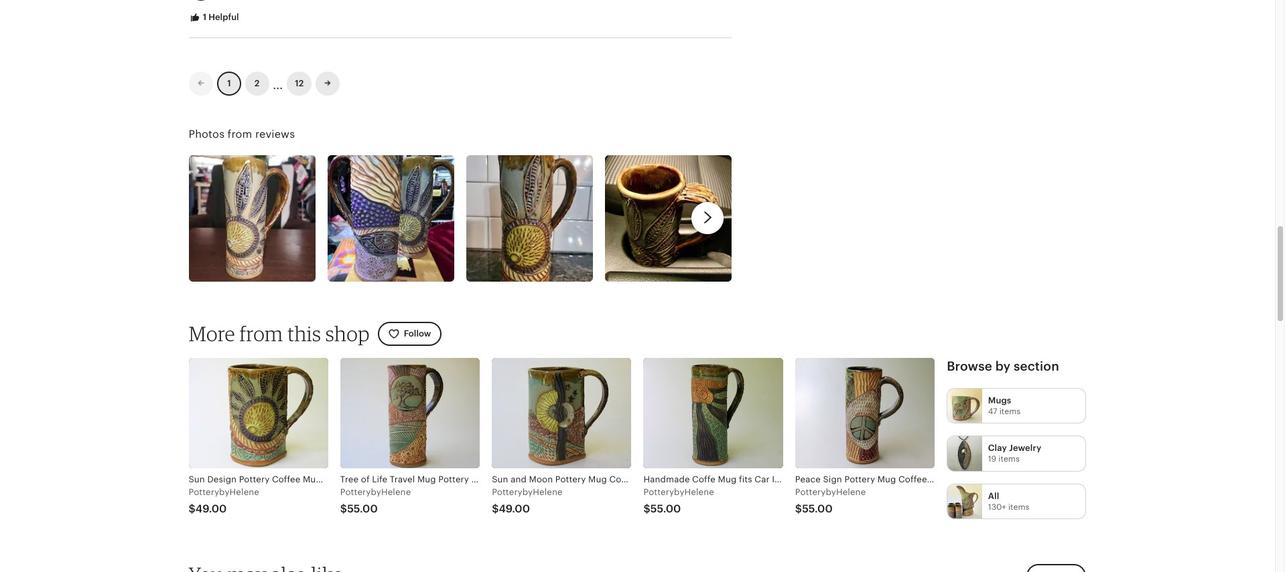 Task type: vqa. For each thing, say whether or not it's contained in the screenshot.
the bottom 'from'
yes



Task type: describe. For each thing, give the bounding box(es) containing it.
sun and moon pottery mug coffee cup handmade functinal tableware microwave and dishwasher safe 16 oz image
[[492, 358, 631, 469]]

12 link
[[287, 71, 312, 96]]

more
[[189, 322, 235, 346]]

potterybyhelene inside handmade coffe mug fits car in car holder potterybyhelene $ 55.00
[[644, 488, 714, 498]]

potterybyhelene for sun and moon pottery mug coffee cup handmade functinal tableware microwave and dishwasher safe 16 oz image on the left
[[492, 488, 563, 498]]

12
[[295, 78, 304, 88]]

more from this shop
[[189, 322, 370, 346]]

helpful
[[209, 12, 239, 22]]

section
[[1014, 360, 1059, 374]]

1 for 1
[[227, 78, 231, 88]]

this
[[287, 322, 321, 346]]

$ for the sun design pottery coffee mug 16 oz microwave and dishwasher safe image
[[189, 504, 195, 515]]

49.00 for sun and moon pottery mug coffee cup handmade functinal tableware microwave and dishwasher safe 16 oz image on the left
[[499, 504, 530, 515]]

from for reviews
[[228, 128, 252, 140]]

1 car from the left
[[755, 475, 770, 485]]

photos
[[189, 128, 225, 140]]

$ inside handmade coffe mug fits car in car holder potterybyhelene $ 55.00
[[644, 504, 650, 515]]

1 helpful
[[201, 12, 239, 22]]

potterybyhelene for peace sign pottery mug coffee cup handmade stoneware tableware microwave and dishwasher safe 14 oz image
[[795, 488, 866, 498]]

all 130+ items
[[988, 492, 1029, 513]]

see more listings in the mugs section image
[[947, 389, 982, 424]]

2 car from the left
[[782, 475, 797, 485]]

all
[[988, 492, 999, 502]]

jewelry
[[1009, 444, 1041, 454]]

sun design pottery coffee mug 16 oz microwave and dishwasher safe image
[[189, 358, 328, 469]]

potterybyhelene $ 49.00 for sun and moon pottery mug coffee cup handmade functinal tableware microwave and dishwasher safe 16 oz image on the left
[[492, 488, 563, 515]]

55.00 for peace sign pottery mug coffee cup handmade stoneware tableware microwave and dishwasher safe 14 oz image
[[802, 504, 833, 515]]

$ for tree of life travel mug pottery mug coffee cup hand-made microwave and dishwasher safe 14 oz image
[[340, 504, 347, 515]]

tree of life travel mug pottery mug coffee cup hand-made microwave and dishwasher safe 14 oz image
[[340, 358, 480, 469]]

2 link
[[245, 71, 269, 96]]

49.00 for the sun design pottery coffee mug 16 oz microwave and dishwasher safe image
[[195, 504, 227, 515]]

2
[[254, 78, 259, 88]]

browse
[[947, 360, 992, 374]]

reviews
[[255, 128, 295, 140]]

items for all
[[1008, 503, 1029, 513]]

19
[[988, 455, 996, 465]]

by
[[995, 360, 1011, 374]]

potterybyhelene $ 55.00 for tree of life travel mug pottery mug coffee cup hand-made microwave and dishwasher safe 14 oz image
[[340, 488, 411, 515]]

handmade coffe mug fits car in car holder image
[[644, 358, 783, 469]]

fits
[[739, 475, 752, 485]]

coffe
[[692, 475, 716, 485]]



Task type: locate. For each thing, give the bounding box(es) containing it.
potterybyhelene $ 49.00
[[189, 488, 259, 515], [492, 488, 563, 515]]

items
[[999, 407, 1021, 417], [999, 455, 1020, 465], [1008, 503, 1029, 513]]

0 vertical spatial 1
[[203, 12, 206, 22]]

from
[[228, 128, 252, 140], [240, 322, 283, 346]]

1 55.00 from the left
[[347, 504, 378, 515]]

see more listings in the clay jewelry section image
[[947, 437, 982, 472]]

55.00 for tree of life travel mug pottery mug coffee cup hand-made microwave and dishwasher safe 14 oz image
[[347, 504, 378, 515]]

1 potterybyhelene from the left
[[189, 488, 259, 498]]

handmade
[[644, 475, 690, 485]]

1 potterybyhelene $ 55.00 from the left
[[340, 488, 411, 515]]

1 link
[[217, 71, 241, 96]]

1 left '2'
[[227, 78, 231, 88]]

car
[[755, 475, 770, 485], [782, 475, 797, 485]]

potterybyhelene $ 55.00 for peace sign pottery mug coffee cup handmade stoneware tableware microwave and dishwasher safe 14 oz image
[[795, 488, 866, 515]]

4 $ from the left
[[644, 504, 650, 515]]

photos from reviews
[[189, 128, 295, 140]]

1 horizontal spatial potterybyhelene $ 55.00
[[795, 488, 866, 515]]

0 horizontal spatial potterybyhelene $ 49.00
[[189, 488, 259, 515]]

1 for 1 helpful
[[203, 12, 206, 22]]

2 $ from the left
[[340, 504, 347, 515]]

2 potterybyhelene $ 55.00 from the left
[[795, 488, 866, 515]]

0 vertical spatial from
[[228, 128, 252, 140]]

1 potterybyhelene $ 49.00 from the left
[[189, 488, 259, 515]]

potterybyhelene
[[189, 488, 259, 498], [340, 488, 411, 498], [492, 488, 563, 498], [644, 488, 714, 498], [795, 488, 866, 498]]

4 potterybyhelene from the left
[[644, 488, 714, 498]]

clay jewelry 19 items
[[988, 444, 1041, 465]]

0 horizontal spatial 49.00
[[195, 504, 227, 515]]

1 helpful button
[[179, 5, 249, 30]]

3 $ from the left
[[492, 504, 499, 515]]

2 potterybyhelene from the left
[[340, 488, 411, 498]]

3 55.00 from the left
[[802, 504, 833, 515]]

0 horizontal spatial potterybyhelene $ 55.00
[[340, 488, 411, 515]]

follow button
[[378, 322, 441, 346]]

0 vertical spatial items
[[999, 407, 1021, 417]]

mug
[[718, 475, 737, 485]]

1 horizontal spatial 49.00
[[499, 504, 530, 515]]

55.00
[[347, 504, 378, 515], [650, 504, 681, 515], [802, 504, 833, 515]]

2 55.00 from the left
[[650, 504, 681, 515]]

2 horizontal spatial 55.00
[[802, 504, 833, 515]]

mugs 47 items
[[988, 396, 1021, 417]]

5 potterybyhelene from the left
[[795, 488, 866, 498]]

1
[[203, 12, 206, 22], [227, 78, 231, 88]]

47
[[988, 407, 997, 417]]

handmade coffe mug fits car in car holder potterybyhelene $ 55.00
[[644, 475, 828, 515]]

0 horizontal spatial 1
[[203, 12, 206, 22]]

potterybyhelene $ 49.00 for the sun design pottery coffee mug 16 oz microwave and dishwasher safe image
[[189, 488, 259, 515]]

see more listings in the all section image
[[947, 485, 982, 519]]

car right in
[[782, 475, 797, 485]]

5 $ from the left
[[795, 504, 802, 515]]

potterybyhelene for tree of life travel mug pottery mug coffee cup hand-made microwave and dishwasher safe 14 oz image
[[340, 488, 411, 498]]

0 horizontal spatial 55.00
[[347, 504, 378, 515]]

2 49.00 from the left
[[499, 504, 530, 515]]

from for this
[[240, 322, 283, 346]]

1 horizontal spatial car
[[782, 475, 797, 485]]

holder
[[800, 475, 828, 485]]

…
[[273, 73, 283, 93]]

from left this
[[240, 322, 283, 346]]

potterybyhelene for the sun design pottery coffee mug 16 oz microwave and dishwasher safe image
[[189, 488, 259, 498]]

130+
[[988, 503, 1006, 513]]

follow
[[404, 329, 431, 339]]

49.00
[[195, 504, 227, 515], [499, 504, 530, 515]]

1 inside button
[[203, 12, 206, 22]]

1 left the helpful
[[203, 12, 206, 22]]

1 vertical spatial 1
[[227, 78, 231, 88]]

1 vertical spatial items
[[999, 455, 1020, 465]]

3 potterybyhelene from the left
[[492, 488, 563, 498]]

$ for peace sign pottery mug coffee cup handmade stoneware tableware microwave and dishwasher safe 14 oz image
[[795, 504, 802, 515]]

items for mugs
[[999, 407, 1021, 417]]

1 horizontal spatial 55.00
[[650, 504, 681, 515]]

1 49.00 from the left
[[195, 504, 227, 515]]

1 $ from the left
[[189, 504, 195, 515]]

$
[[189, 504, 195, 515], [340, 504, 347, 515], [492, 504, 499, 515], [644, 504, 650, 515], [795, 504, 802, 515]]

items down 'mugs'
[[999, 407, 1021, 417]]

clay
[[988, 444, 1007, 454]]

$ for sun and moon pottery mug coffee cup handmade functinal tableware microwave and dishwasher safe 16 oz image on the left
[[492, 504, 499, 515]]

potterybyhelene $ 55.00
[[340, 488, 411, 515], [795, 488, 866, 515]]

items inside mugs 47 items
[[999, 407, 1021, 417]]

items inside clay jewelry 19 items
[[999, 455, 1020, 465]]

in
[[772, 475, 780, 485]]

browse by section
[[947, 360, 1059, 374]]

1 horizontal spatial 1
[[227, 78, 231, 88]]

items right 130+
[[1008, 503, 1029, 513]]

car left in
[[755, 475, 770, 485]]

items down the clay on the right
[[999, 455, 1020, 465]]

items inside all 130+ items
[[1008, 503, 1029, 513]]

from right photos
[[228, 128, 252, 140]]

0 horizontal spatial car
[[755, 475, 770, 485]]

2 vertical spatial items
[[1008, 503, 1029, 513]]

peace sign pottery mug coffee cup handmade stoneware tableware microwave and dishwasher safe 14 oz image
[[795, 358, 935, 469]]

2 potterybyhelene $ 49.00 from the left
[[492, 488, 563, 515]]

1 horizontal spatial potterybyhelene $ 49.00
[[492, 488, 563, 515]]

1 vertical spatial from
[[240, 322, 283, 346]]

55.00 inside handmade coffe mug fits car in car holder potterybyhelene $ 55.00
[[650, 504, 681, 515]]

mugs
[[988, 396, 1011, 406]]

shop
[[325, 322, 370, 346]]



